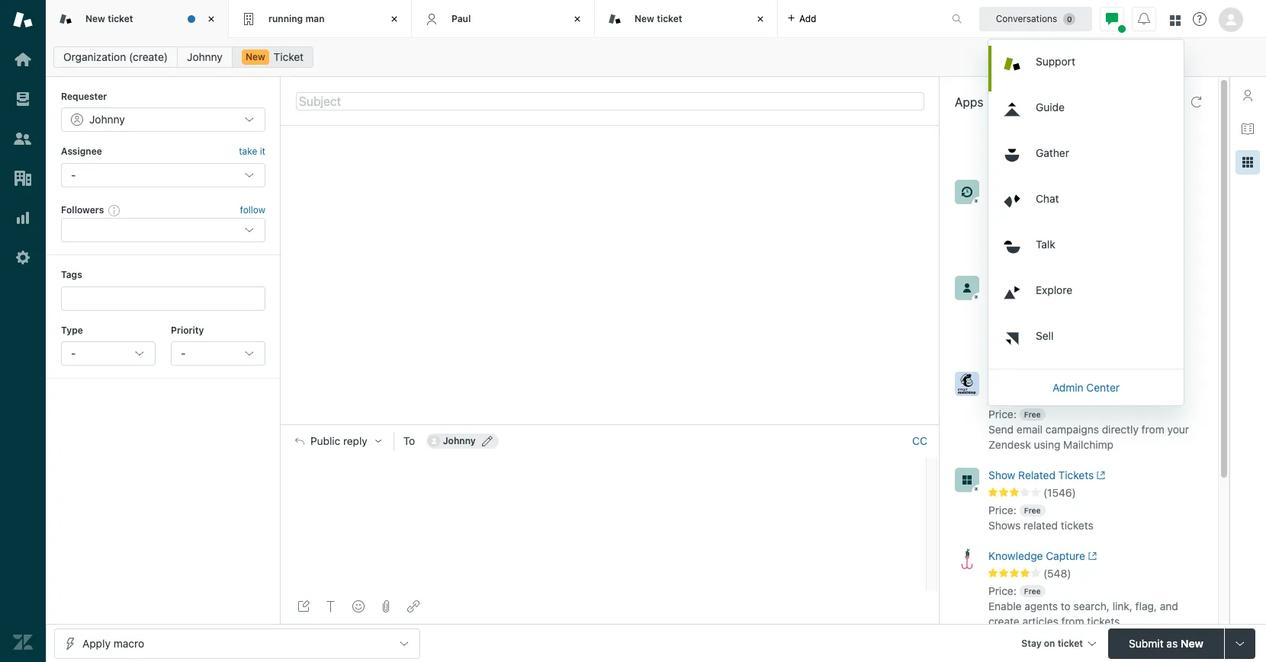 Task type: vqa. For each thing, say whether or not it's contained in the screenshot.
having
no



Task type: locate. For each thing, give the bounding box(es) containing it.
user
[[988, 277, 1012, 290]]

insert emojis image
[[352, 601, 365, 613]]

send
[[988, 423, 1014, 436]]

1 new ticket from the left
[[85, 13, 133, 24]]

new left ticket
[[246, 51, 265, 63]]

conversations button
[[979, 6, 1092, 31]]

ticket up secondary element
[[657, 13, 682, 24]]

and down sell
[[1039, 342, 1057, 355]]

price: up send
[[988, 408, 1017, 421]]

(opens in a new tab) image for data
[[1038, 279, 1049, 288]]

Subject field
[[296, 92, 924, 110]]

apply macro
[[82, 637, 144, 650]]

4 close image from the left
[[753, 11, 768, 27]]

price: up enable
[[988, 585, 1017, 598]]

assignee element
[[61, 163, 265, 187]]

sell link
[[992, 320, 1184, 366]]

ticket right the on
[[1058, 638, 1083, 649]]

1 vertical spatial requester
[[988, 342, 1036, 355]]

1 horizontal spatial apps
[[1020, 140, 1046, 153]]

price: up "displays"
[[988, 312, 1017, 325]]

free inside price: free shows related tickets
[[1024, 506, 1041, 516]]

recent
[[1094, 231, 1126, 244]]

free up email
[[1024, 410, 1041, 419]]

the up has
[[1027, 231, 1043, 244]]

free up related
[[1024, 506, 1041, 516]]

the up organization.
[[1123, 327, 1139, 340]]

tickets
[[1129, 231, 1161, 244], [1061, 519, 1094, 532]]

apply
[[82, 637, 111, 650]]

1 horizontal spatial - button
[[171, 342, 265, 366]]

1 free from the top
[[1024, 410, 1041, 419]]

1 vertical spatial apps
[[1020, 140, 1046, 153]]

zendesk support image
[[13, 10, 33, 30]]

using
[[1034, 439, 1060, 452]]

close image inside paul tab
[[570, 11, 585, 27]]

new ticket
[[85, 13, 133, 24], [635, 13, 682, 24]]

2 close image from the left
[[387, 11, 402, 27]]

activity
[[1042, 373, 1078, 386]]

and right flag,
[[1160, 600, 1178, 613]]

from down search,
[[1061, 615, 1084, 628]]

1 horizontal spatial to
[[1061, 600, 1071, 613]]

price: up the "shows" in the bottom right of the page
[[988, 504, 1017, 517]]

1 vertical spatial free
[[1024, 506, 1041, 516]]

price: inside 'price: display the five most recent tickets the requester has submitted'
[[988, 216, 1017, 229]]

- down type
[[71, 347, 76, 360]]

close image for new ticket
[[753, 11, 768, 27]]

admin center link
[[989, 373, 1184, 403]]

admin
[[1053, 381, 1084, 394]]

free up agents
[[1024, 587, 1041, 596]]

johnny inside requester element
[[89, 113, 125, 126]]

mailchimp down 'campaigns'
[[1063, 439, 1114, 452]]

(create)
[[129, 50, 168, 63]]

- down priority
[[181, 347, 186, 360]]

- button for type
[[61, 342, 156, 366]]

2 requester from the top
[[988, 342, 1036, 355]]

price: inside price: free shows related tickets
[[988, 504, 1017, 517]]

and
[[1039, 342, 1057, 355], [1160, 600, 1178, 613]]

1 vertical spatial and
[[1160, 600, 1178, 613]]

it
[[260, 146, 265, 157]]

0 vertical spatial and
[[1039, 342, 1057, 355]]

from inside price: free send email campaigns directly from your zendesk using mailchimp
[[1142, 423, 1165, 436]]

requester
[[988, 246, 1036, 259], [988, 342, 1036, 355]]

2 horizontal spatial the
[[1164, 231, 1180, 244]]

1 vertical spatial tickets
[[1061, 519, 1094, 532]]

from
[[1142, 423, 1165, 436], [1061, 615, 1084, 628]]

0 vertical spatial johnny
[[187, 50, 223, 63]]

(585)
[[1043, 390, 1071, 403]]

1 horizontal spatial from
[[1142, 423, 1165, 436]]

johnny for to
[[443, 436, 476, 447]]

1 vertical spatial (opens in a new tab) image
[[1078, 375, 1090, 385]]

submit as new
[[1129, 637, 1203, 650]]

paul
[[452, 13, 471, 24]]

1 price: from the top
[[988, 216, 1017, 229]]

3 price: from the top
[[988, 408, 1017, 421]]

admin center
[[1053, 381, 1120, 394]]

0 horizontal spatial from
[[1061, 615, 1084, 628]]

2 price: from the top
[[988, 312, 1017, 325]]

apps image
[[1242, 156, 1254, 169]]

new right as
[[1181, 637, 1203, 650]]

paul tab
[[412, 0, 595, 38]]

johnny
[[187, 50, 223, 63], [89, 113, 125, 126], [443, 436, 476, 447]]

new up the organization
[[85, 13, 105, 24]]

five most recent
[[988, 181, 1073, 194]]

new ticket for 1st new ticket tab from the left
[[85, 13, 133, 24]]

price: for price: free send email campaigns directly from your zendesk using mailchimp
[[988, 408, 1017, 421]]

0 vertical spatial free
[[1024, 410, 1041, 419]]

info on adding followers image
[[108, 204, 121, 217]]

show related tickets image
[[955, 468, 979, 493]]

price: display the five most recent tickets the requester has submitted
[[988, 216, 1180, 259]]

2 vertical spatial free
[[1024, 587, 1041, 596]]

requester down display
[[988, 246, 1036, 259]]

knowledge capture image
[[955, 549, 979, 574]]

close image inside running man tab
[[387, 11, 402, 27]]

0 horizontal spatial johnny
[[89, 113, 125, 126]]

(opens in a new tab) image inside the knowledge capture link
[[1085, 552, 1097, 561]]

0 horizontal spatial - button
[[61, 342, 156, 366]]

price: for price: free enable agents to search, link, flag, and create articles from tickets.
[[988, 585, 1017, 598]]

get
[[1061, 140, 1078, 153]]

knowledge capture link
[[988, 549, 1181, 567]]

0 horizontal spatial new ticket tab
[[46, 0, 229, 38]]

0 vertical spatial (opens in a new tab) image
[[1038, 279, 1049, 288]]

(opens in a new tab) image inside user data link
[[1038, 279, 1049, 288]]

new
[[85, 13, 105, 24], [635, 13, 654, 24], [246, 51, 265, 63], [1181, 637, 1203, 650]]

information
[[1033, 327, 1089, 340]]

new ticket tab up secondary element
[[595, 0, 778, 38]]

johnny right rocklobster@gmail.com icon
[[443, 436, 476, 447]]

requester inside price: displays information about the ticket requester and requesters organization.
[[988, 342, 1036, 355]]

the inside price: displays information about the ticket requester and requesters organization.
[[1123, 327, 1139, 340]]

1 horizontal spatial mailchimp
[[1063, 439, 1114, 452]]

type
[[61, 325, 83, 336]]

tickets.
[[1087, 615, 1123, 628]]

price: for price: display the five most recent tickets the requester has submitted
[[988, 216, 1017, 229]]

flag,
[[1135, 600, 1157, 613]]

johnny link
[[177, 47, 233, 68]]

4 price: from the top
[[988, 504, 1017, 517]]

johnny for requester
[[89, 113, 125, 126]]

0 horizontal spatial the
[[1027, 231, 1043, 244]]

2 vertical spatial (opens in a new tab) image
[[1085, 552, 1097, 561]]

0 vertical spatial tickets
[[1129, 231, 1161, 244]]

- button for priority
[[171, 342, 265, 366]]

your
[[1167, 423, 1189, 436]]

johnny inside secondary element
[[187, 50, 223, 63]]

3 close image from the left
[[570, 11, 585, 27]]

- for type
[[71, 347, 76, 360]]

- down assignee on the left
[[71, 168, 76, 181]]

the
[[1027, 231, 1043, 244], [1164, 231, 1180, 244], [1123, 327, 1139, 340]]

related
[[1018, 469, 1056, 482]]

conversations
[[996, 13, 1057, 24]]

2 new ticket from the left
[[635, 13, 682, 24]]

3 stars. 11366 reviews. element
[[988, 294, 1209, 308]]

gather
[[1036, 146, 1069, 159]]

2 - button from the left
[[171, 342, 265, 366]]

price: inside price: free enable agents to search, link, flag, and create articles from tickets.
[[988, 585, 1017, 598]]

requester down "displays"
[[988, 342, 1036, 355]]

organization (create)
[[63, 50, 168, 63]]

5 price: from the top
[[988, 585, 1017, 598]]

requester
[[61, 91, 107, 102]]

tickets right recent in the right top of the page
[[1129, 231, 1161, 244]]

new ticket up secondary element
[[635, 13, 682, 24]]

man
[[305, 13, 325, 24]]

priority
[[171, 325, 204, 336]]

1 - button from the left
[[61, 342, 156, 366]]

0 horizontal spatial and
[[1039, 342, 1057, 355]]

knowledge
[[988, 550, 1043, 563]]

(opens in a new tab) image for activity
[[1078, 375, 1090, 385]]

main element
[[0, 0, 46, 663]]

0 vertical spatial from
[[1142, 423, 1165, 436]]

add link (cmd k) image
[[407, 601, 419, 613]]

2 vertical spatial johnny
[[443, 436, 476, 447]]

five
[[988, 181, 1008, 194]]

1 requester from the top
[[988, 246, 1036, 259]]

free inside price: free enable agents to search, link, flag, and create articles from tickets.
[[1024, 587, 1041, 596]]

1 vertical spatial mailchimp
[[1063, 439, 1114, 452]]

0 horizontal spatial new ticket
[[85, 13, 133, 24]]

submitted
[[1059, 246, 1109, 259]]

price: up display
[[988, 216, 1017, 229]]

to
[[1048, 140, 1059, 153], [1061, 600, 1071, 613]]

the right recent in the right top of the page
[[1164, 231, 1180, 244]]

price: for price: displays information about the ticket requester and requesters organization.
[[988, 312, 1017, 325]]

from inside price: free enable agents to search, link, flag, and create articles from tickets.
[[1061, 615, 1084, 628]]

1 horizontal spatial new ticket
[[635, 13, 682, 24]]

(opens in a new tab) image
[[1038, 279, 1049, 288], [1078, 375, 1090, 385], [1085, 552, 1097, 561]]

4 stars. 585 reviews. element
[[988, 390, 1209, 404]]

(opens in a new tab) image inside mailchimp activity link
[[1078, 375, 1090, 385]]

0 horizontal spatial tickets
[[1061, 519, 1094, 532]]

2 new ticket tab from the left
[[595, 0, 778, 38]]

to right agents
[[1061, 600, 1071, 613]]

1 vertical spatial from
[[1061, 615, 1084, 628]]

1 horizontal spatial johnny
[[187, 50, 223, 63]]

free
[[1024, 410, 1041, 419], [1024, 506, 1041, 516], [1024, 587, 1041, 596]]

new ticket tab
[[46, 0, 229, 38], [595, 0, 778, 38]]

on
[[1044, 638, 1055, 649]]

tickets up capture
[[1061, 519, 1094, 532]]

to
[[403, 435, 415, 448]]

- button down priority
[[171, 342, 265, 366]]

public
[[310, 436, 340, 448]]

1 horizontal spatial tickets
[[1129, 231, 1161, 244]]

0 horizontal spatial mailchimp
[[988, 373, 1039, 386]]

1 vertical spatial johnny
[[89, 113, 125, 126]]

support
[[1036, 55, 1075, 68]]

show related tickets
[[988, 469, 1094, 482]]

mailchimp down "displays"
[[988, 373, 1039, 386]]

johnny down requester
[[89, 113, 125, 126]]

1 horizontal spatial and
[[1160, 600, 1178, 613]]

new up secondary element
[[635, 13, 654, 24]]

3 free from the top
[[1024, 587, 1041, 596]]

0 vertical spatial mailchimp
[[988, 373, 1039, 386]]

1 vertical spatial to
[[1061, 600, 1071, 613]]

0 vertical spatial requester
[[988, 246, 1036, 259]]

tickets inside price: free shows related tickets
[[1061, 519, 1094, 532]]

0 vertical spatial to
[[1048, 140, 1059, 153]]

1 horizontal spatial new ticket tab
[[595, 0, 778, 38]]

0 vertical spatial apps
[[955, 95, 983, 109]]

johnny right (create)
[[187, 50, 223, 63]]

0 horizontal spatial apps
[[955, 95, 983, 109]]

1 horizontal spatial the
[[1123, 327, 1139, 340]]

displays
[[988, 327, 1030, 340]]

free for email
[[1024, 410, 1041, 419]]

ticket up organization.
[[1141, 327, 1169, 340]]

guide link
[[992, 91, 1184, 137]]

email
[[1017, 423, 1043, 436]]

- button down type
[[61, 342, 156, 366]]

new ticket tab up (create)
[[46, 0, 229, 38]]

explore link
[[992, 274, 1184, 320]]

mailchimp
[[988, 373, 1039, 386], [1063, 439, 1114, 452]]

price: free shows related tickets
[[988, 504, 1094, 532]]

(opens in a new tab) image for capture
[[1085, 552, 1097, 561]]

2 horizontal spatial johnny
[[443, 436, 476, 447]]

price: inside price: free send email campaigns directly from your zendesk using mailchimp
[[988, 408, 1017, 421]]

views image
[[13, 89, 33, 109]]

from left your
[[1142, 423, 1165, 436]]

five most recent link
[[988, 180, 1181, 198]]

2 free from the top
[[1024, 506, 1041, 516]]

- inside assignee "element"
[[71, 168, 76, 181]]

new ticket up organization (create)
[[85, 13, 133, 24]]

apps
[[955, 95, 983, 109], [1020, 140, 1046, 153]]

to left get
[[1048, 140, 1059, 153]]

sell
[[1036, 329, 1054, 342]]

show
[[988, 469, 1015, 482]]

close image
[[204, 11, 219, 27], [387, 11, 402, 27], [570, 11, 585, 27], [753, 11, 768, 27]]

requester element
[[61, 108, 265, 132]]

mailchimp activity image
[[955, 372, 979, 397]]

get started image
[[13, 50, 33, 69]]

- button
[[61, 342, 156, 366], [171, 342, 265, 366]]

-
[[71, 168, 76, 181], [71, 347, 76, 360], [181, 347, 186, 360]]

chat
[[1036, 192, 1059, 205]]

has
[[1039, 246, 1056, 259]]

running man
[[268, 13, 325, 24]]

price: inside price: displays information about the ticket requester and requesters organization.
[[988, 312, 1017, 325]]

organizations image
[[13, 169, 33, 188]]

free inside price: free send email campaigns directly from your zendesk using mailchimp
[[1024, 410, 1041, 419]]



Task type: describe. For each thing, give the bounding box(es) containing it.
(11366)
[[1043, 294, 1081, 307]]

show related tickets link
[[988, 468, 1181, 487]]

4 stars. 548 reviews. element
[[988, 567, 1209, 581]]

apps to get you started
[[1020, 140, 1138, 153]]

mailchimp activity link
[[988, 372, 1181, 390]]

zendesk image
[[13, 633, 33, 653]]

running man tab
[[229, 0, 412, 38]]

most
[[1011, 181, 1036, 194]]

and inside price: displays information about the ticket requester and requesters organization.
[[1039, 342, 1057, 355]]

follow
[[240, 204, 265, 216]]

admin image
[[13, 248, 33, 268]]

gather link
[[992, 137, 1184, 183]]

mailchimp inside price: free send email campaigns directly from your zendesk using mailchimp
[[1063, 439, 1114, 452]]

tags
[[61, 269, 82, 281]]

about
[[1091, 327, 1120, 340]]

articles
[[1022, 615, 1059, 628]]

create
[[988, 615, 1020, 628]]

mailchimp activity
[[988, 373, 1078, 386]]

rocklobster@gmail.com image
[[428, 436, 440, 448]]

search,
[[1074, 600, 1110, 613]]

new inside secondary element
[[246, 51, 265, 63]]

zendesk
[[988, 439, 1031, 452]]

3 stars. 1546 reviews. element
[[988, 487, 1209, 500]]

organization.
[[1115, 342, 1179, 355]]

secondary element
[[46, 42, 1266, 72]]

free for agents
[[1024, 587, 1041, 596]]

new ticket for second new ticket tab
[[635, 13, 682, 24]]

notifications image
[[1138, 13, 1150, 25]]

tabs tab list
[[46, 0, 936, 38]]

directly
[[1102, 423, 1139, 436]]

user data image
[[955, 276, 979, 301]]

0 horizontal spatial to
[[1048, 140, 1059, 153]]

stay on ticket
[[1022, 638, 1083, 649]]

minimize composer image
[[604, 419, 616, 431]]

submit
[[1129, 637, 1164, 650]]

five
[[1046, 231, 1064, 244]]

as
[[1167, 637, 1178, 650]]

and inside price: free enable agents to search, link, flag, and create articles from tickets.
[[1160, 600, 1178, 613]]

tickets inside 'price: display the five most recent tickets the requester has submitted'
[[1129, 231, 1161, 244]]

public reply
[[310, 436, 367, 448]]

talk link
[[992, 228, 1184, 274]]

organization (create) button
[[53, 47, 178, 68]]

assignee
[[61, 146, 102, 157]]

display
[[988, 231, 1024, 244]]

add
[[799, 13, 816, 24]]

enable
[[988, 600, 1022, 613]]

agents
[[1025, 600, 1058, 613]]

- for priority
[[181, 347, 186, 360]]

close image for running man
[[387, 11, 402, 27]]

Tags field
[[72, 291, 251, 306]]

displays possible ticket submission types image
[[1234, 638, 1246, 650]]

requester inside 'price: display the five most recent tickets the requester has submitted'
[[988, 246, 1036, 259]]

ticket inside dropdown button
[[1058, 638, 1083, 649]]

customer context image
[[1242, 89, 1254, 101]]

data
[[1015, 277, 1038, 290]]

knowledge image
[[1242, 123, 1254, 135]]

ticket inside price: displays information about the ticket requester and requesters organization.
[[1141, 327, 1169, 340]]

price: displays information about the ticket requester and requesters organization.
[[988, 312, 1179, 355]]

add button
[[778, 0, 826, 37]]

cc button
[[912, 435, 927, 449]]

reply
[[343, 436, 367, 448]]

tickets
[[1058, 469, 1094, 482]]

requesters
[[1060, 342, 1113, 355]]

campaigns
[[1046, 423, 1099, 436]]

reporting image
[[13, 208, 33, 228]]

stay on ticket button
[[1015, 629, 1102, 662]]

edit user image
[[482, 437, 493, 447]]

center
[[1086, 381, 1120, 394]]

button displays agent's chat status as online. image
[[1106, 13, 1118, 25]]

price: free send email campaigns directly from your zendesk using mailchimp
[[988, 408, 1189, 452]]

link,
[[1113, 600, 1133, 613]]

started
[[1102, 140, 1138, 153]]

3 stars. 8605 reviews. element
[[988, 198, 1209, 212]]

take
[[239, 146, 257, 157]]

price: for price: free shows related tickets
[[988, 504, 1017, 517]]

public reply button
[[281, 426, 393, 458]]

ticket
[[274, 50, 304, 63]]

related
[[1024, 519, 1058, 532]]

customers image
[[13, 129, 33, 149]]

chat link
[[992, 183, 1184, 228]]

capture
[[1046, 550, 1085, 563]]

price: free enable agents to search, link, flag, and create articles from tickets.
[[988, 585, 1178, 628]]

user data
[[988, 277, 1038, 290]]

stay
[[1022, 638, 1042, 649]]

1 new ticket tab from the left
[[46, 0, 229, 38]]

running
[[268, 13, 303, 24]]

to inside price: free enable agents to search, link, flag, and create articles from tickets.
[[1061, 600, 1071, 613]]

add attachment image
[[380, 601, 392, 613]]

free for related
[[1024, 506, 1041, 516]]

(8605)
[[1043, 198, 1078, 211]]

macro
[[113, 637, 144, 650]]

support link
[[992, 45, 1184, 91]]

(548)
[[1043, 567, 1071, 580]]

format text image
[[325, 601, 337, 613]]

get help image
[[1193, 12, 1207, 26]]

take it button
[[239, 144, 265, 160]]

ticket up organization (create)
[[108, 13, 133, 24]]

apps for apps
[[955, 95, 983, 109]]

apps for apps to get you started
[[1020, 140, 1046, 153]]

(opens in a new tab) image
[[1094, 472, 1106, 481]]

draft mode image
[[297, 601, 310, 613]]

guide
[[1036, 100, 1065, 113]]

zendesk products image
[[1170, 15, 1181, 26]]

(1546)
[[1043, 487, 1076, 500]]

organization
[[63, 50, 126, 63]]

followers
[[61, 204, 104, 216]]

five most recent image
[[955, 180, 979, 204]]

knowledge capture
[[988, 550, 1085, 563]]

recent
[[1039, 181, 1073, 194]]

1 close image from the left
[[204, 11, 219, 27]]

followers element
[[61, 218, 265, 243]]

close image for paul
[[570, 11, 585, 27]]

shows
[[988, 519, 1021, 532]]



